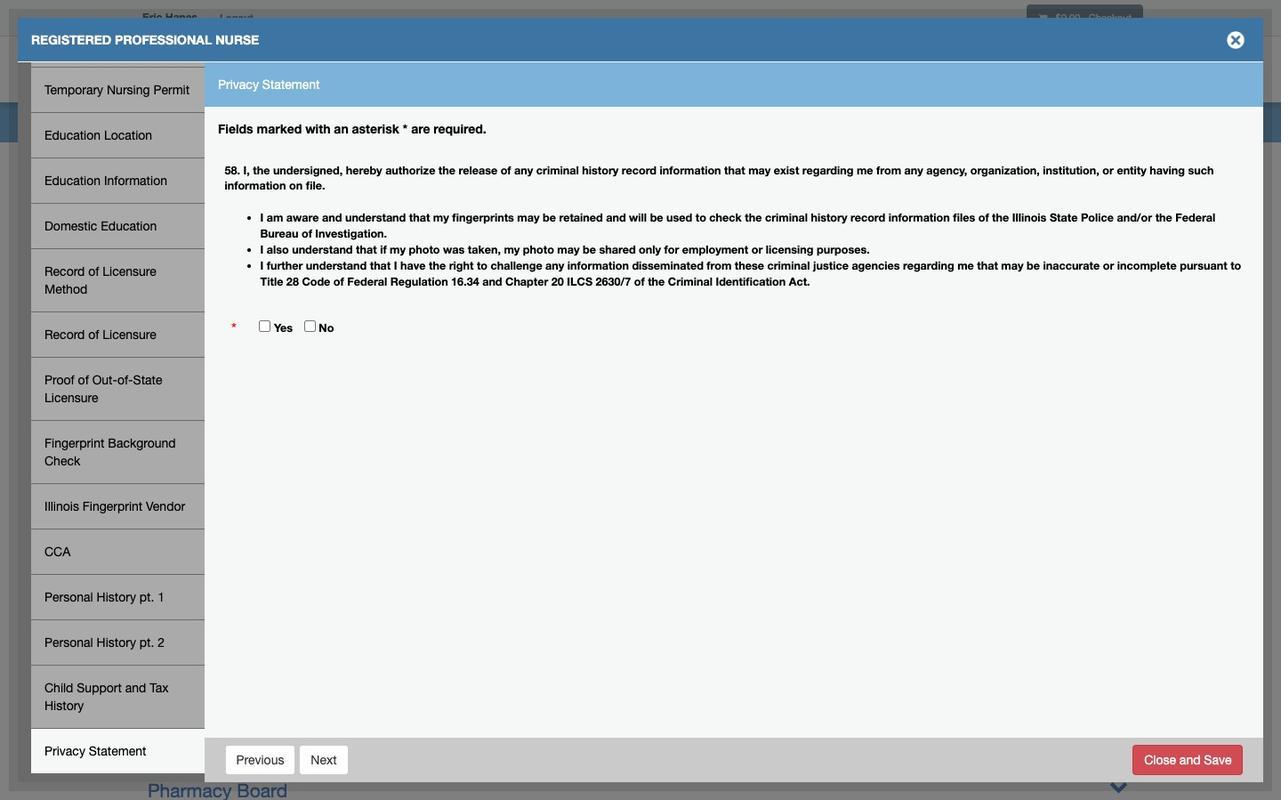 Task type: locate. For each thing, give the bounding box(es) containing it.
1 vertical spatial fingerprint
[[45, 436, 105, 450]]

history up retained
[[582, 163, 619, 177]]

1 vertical spatial pt.
[[140, 636, 154, 650]]

to down taken, in the top left of the page
[[477, 259, 488, 273]]

0 vertical spatial record
[[622, 163, 657, 177]]

1 horizontal spatial photo
[[523, 243, 554, 257]]

medical corporation link
[[148, 495, 318, 516]]

1 horizontal spatial regarding
[[903, 259, 955, 273]]

0 vertical spatial *
[[403, 121, 408, 136]]

was
[[443, 243, 465, 257]]

1 horizontal spatial *
[[403, 121, 408, 136]]

2 personal from the top
[[45, 636, 93, 650]]

* left yes checkbox
[[231, 319, 237, 337]]

method
[[45, 282, 87, 296]]

record inside 58. i, the undersigned, hereby authorize the release of any criminal history record information that may exist regarding me from any agency, organization, institution, or entity having such information on file.
[[622, 163, 657, 177]]

0 vertical spatial record
[[45, 264, 85, 279]]

accounting board
[[148, 231, 298, 252]]

1 vertical spatial history
[[811, 211, 848, 225]]

0 horizontal spatial record
[[622, 163, 657, 177]]

collection
[[148, 289, 232, 311]]

pursuant
[[1180, 259, 1228, 273]]

1 start link from the top
[[139, 597, 166, 612]]

shopping cart image
[[1039, 13, 1048, 23]]

1 vertical spatial chevron down image
[[1110, 777, 1129, 796]]

chiropractor)
[[474, 466, 583, 487]]

may left 'exist'
[[749, 163, 771, 177]]

that up check
[[725, 163, 746, 177]]

1 vertical spatial criminal
[[765, 211, 808, 225]]

1 vertical spatial regarding
[[903, 259, 955, 273]]

the right check
[[745, 211, 762, 225]]

be left inaccurate
[[1027, 259, 1041, 273]]

None button
[[225, 745, 296, 775], [299, 745, 349, 775], [1133, 745, 1244, 775], [225, 745, 296, 775], [299, 745, 349, 775], [1133, 745, 1244, 775]]

2 vertical spatial education
[[101, 219, 157, 233]]

fingerprint up check
[[45, 436, 105, 450]]

undersigned,
[[273, 163, 343, 177]]

history left 2
[[97, 636, 136, 650]]

fingerprint up company
[[314, 377, 404, 399]]

criminal up retained
[[537, 163, 579, 177]]

federal down if
[[347, 275, 387, 289]]

chevron down image down chevron down image
[[1110, 777, 1129, 796]]

these
[[735, 259, 765, 273]]

online
[[1030, 65, 1069, 77]]

0 horizontal spatial photo
[[409, 243, 440, 257]]

0 horizontal spatial privacy statement
[[45, 744, 146, 758]]

1 horizontal spatial my
[[433, 211, 449, 225]]

nursing left permit
[[107, 83, 150, 97]]

& left the surgeon
[[364, 466, 376, 487]]

services
[[1072, 65, 1122, 77]]

education up domestic
[[45, 174, 101, 188]]

education for education location
[[45, 128, 101, 142]]

information
[[104, 174, 167, 188]]

limited
[[148, 407, 209, 428]]

architecture board
[[148, 260, 304, 281]]

1 vertical spatial medical
[[148, 495, 214, 516]]

and
[[322, 211, 342, 225], [606, 211, 626, 225], [483, 275, 503, 289], [125, 681, 146, 695]]

1 chevron down image from the top
[[1110, 257, 1129, 276]]

0 horizontal spatial any
[[515, 163, 533, 177]]

investigation.
[[315, 227, 387, 241]]

or up the these
[[752, 243, 763, 257]]

education down temporary
[[45, 128, 101, 142]]

licensure for record of licensure
[[103, 328, 156, 342]]

licensure down proof
[[45, 391, 98, 405]]

having
[[1150, 163, 1186, 177]]

information down i,
[[225, 179, 286, 193]]

0 vertical spatial privacy
[[218, 77, 259, 92]]

institution,
[[1044, 163, 1100, 177]]

personal for personal history pt. 2
[[45, 636, 93, 650]]

0 horizontal spatial illinois
[[45, 499, 79, 514]]

* left "are"
[[403, 121, 408, 136]]

1 vertical spatial history
[[97, 636, 136, 650]]

1 vertical spatial licensure
[[103, 328, 156, 342]]

illinois inside the i am aware and understand that my fingerprints may be retained and will be used to check the criminal history record information files of the illinois state police and/or the federal bureau of investigation. i also understand that if my photo was taken, my photo may be shared only for employment or licensing purposes. i further understand that i have the right to challenge any information disseminated from these criminal justice agencies regarding me that may be inaccurate or incomplete pursuant to title 28 code of federal regulation 16.34 and chapter 20 ilcs 2630/7 of the criminal identification act.
[[1013, 211, 1047, 225]]

2 start from the top
[[139, 625, 166, 639]]

history left 1
[[97, 590, 136, 604]]

1 horizontal spatial illinois
[[1013, 211, 1047, 225]]

licensure inside proof of out-of-state licensure
[[45, 391, 98, 405]]

of down domestic education on the left of the page
[[88, 264, 99, 279]]

history up purposes.
[[811, 211, 848, 225]]

record of licensure
[[45, 328, 156, 342]]

1 vertical spatial record
[[851, 211, 886, 225]]

esthetics
[[333, 319, 409, 340]]

3 start from the top
[[139, 652, 166, 667]]

1 horizontal spatial statement
[[262, 77, 320, 92]]

1 horizontal spatial any
[[546, 259, 565, 273]]

illinois
[[1013, 211, 1047, 225], [45, 499, 79, 514]]

that inside 58. i, the undersigned, hereby authorize the release of any criminal history record information that may exist regarding me from any agency, organization, institution, or entity having such information on file.
[[725, 163, 746, 177]]

1 vertical spatial *
[[231, 319, 237, 337]]

0 vertical spatial federal
[[1176, 211, 1216, 225]]

of right 2630/7
[[634, 275, 645, 289]]

privacy statement up marked
[[218, 77, 320, 92]]

1 vertical spatial or
[[752, 243, 763, 257]]

of inside 58. i, the undersigned, hereby authorize the release of any criminal history record information that may exist regarding me from any agency, organization, institution, or entity having such information on file.
[[501, 163, 511, 177]]

may
[[749, 163, 771, 177], [517, 211, 540, 225], [558, 243, 580, 257], [1002, 259, 1024, 273]]

regarding inside the i am aware and understand that my fingerprints may be retained and will be used to check the criminal history record information files of the illinois state police and/or the federal bureau of investigation. i also understand that if my photo was taken, my photo may be shared only for employment or licensing purposes. i further understand that i have the right to challenge any information disseminated from these criminal justice agencies regarding me that may be inaccurate or incomplete pursuant to title 28 code of federal regulation 16.34 and chapter 20 ilcs 2630/7 of the criminal identification act.
[[903, 259, 955, 273]]

start link
[[139, 597, 166, 612], [139, 625, 166, 639], [139, 652, 166, 667], [139, 680, 166, 694]]

2 vertical spatial or
[[1103, 259, 1115, 273]]

history down child
[[45, 699, 84, 713]]

be left 'shared'
[[583, 243, 596, 257]]

0 vertical spatial licensure
[[103, 264, 156, 279]]

regarding right agencies on the top of page
[[903, 259, 955, 273]]

name change
[[45, 37, 124, 52]]

0 vertical spatial privacy statement
[[218, 77, 320, 92]]

record
[[45, 264, 85, 279], [45, 328, 85, 342]]

0 horizontal spatial regarding
[[803, 163, 854, 177]]

technology
[[469, 319, 564, 340]]

criminal up licensing
[[765, 211, 808, 225]]

0 horizontal spatial from
[[707, 259, 732, 273]]

1 record from the top
[[45, 264, 85, 279]]

4 start from the top
[[139, 680, 166, 694]]

0 horizontal spatial privacy
[[45, 744, 85, 758]]

to right used
[[696, 211, 707, 225]]

education information
[[45, 174, 167, 188]]

personal down cca
[[45, 590, 93, 604]]

record up method
[[45, 264, 85, 279]]

licensure for record of licensure method
[[103, 264, 156, 279]]

state down dental
[[133, 373, 162, 387]]

logout
[[220, 12, 253, 23]]

history inside the child support and tax history
[[45, 699, 84, 713]]

photo
[[409, 243, 440, 257], [523, 243, 554, 257]]

1 vertical spatial record
[[45, 328, 85, 342]]

that left if
[[356, 243, 377, 257]]

regarding inside 58. i, the undersigned, hereby authorize the release of any criminal history record information that may exist regarding me from any agency, organization, institution, or entity having such information on file.
[[803, 163, 854, 177]]

0 vertical spatial illinois
[[1013, 211, 1047, 225]]

federal
[[1176, 211, 1216, 225], [347, 275, 387, 289]]

statement up marked
[[262, 77, 320, 92]]

personal up child
[[45, 636, 93, 650]]

& right the surgeon
[[457, 466, 469, 487]]

record down method
[[45, 328, 85, 342]]

0 horizontal spatial federal
[[347, 275, 387, 289]]

limited liability company link
[[148, 407, 364, 428]]

my right if
[[390, 243, 406, 257]]

history for 1
[[97, 590, 136, 604]]

temporary nursing permit
[[45, 83, 190, 97]]

1 vertical spatial privacy
[[45, 744, 85, 758]]

0 vertical spatial me
[[857, 163, 874, 177]]

criminal
[[668, 275, 713, 289]]

check
[[710, 211, 742, 225]]

1 horizontal spatial from
[[877, 163, 902, 177]]

1 horizontal spatial state
[[1050, 211, 1078, 225]]

may left inaccurate
[[1002, 259, 1024, 273]]

1 horizontal spatial privacy statement
[[218, 77, 320, 92]]

or left entity
[[1103, 163, 1114, 177]]

2
[[158, 636, 165, 650]]

2 vertical spatial criminal
[[768, 259, 810, 273]]

shared
[[599, 243, 636, 257]]

fingerprint left vendor
[[83, 499, 143, 514]]

(rn,
[[273, 524, 310, 546]]

0 horizontal spatial statement
[[89, 744, 146, 758]]

i left am
[[260, 211, 264, 225]]

1 personal from the top
[[45, 590, 93, 604]]

from down employment
[[707, 259, 732, 273]]

1 horizontal spatial to
[[696, 211, 707, 225]]

*
[[403, 121, 408, 136], [231, 319, 237, 337]]

occupational therapy board link
[[148, 748, 1129, 772]]

16.34
[[451, 275, 479, 289]]

0 vertical spatial fingerprint
[[314, 377, 404, 399]]

of right code
[[334, 275, 344, 289]]

1 horizontal spatial history
[[811, 211, 848, 225]]

disseminated
[[632, 259, 704, 273]]

0 vertical spatial statement
[[262, 77, 320, 92]]

0 vertical spatial medical
[[148, 466, 214, 487]]

regarding right 'exist'
[[803, 163, 854, 177]]

further
[[267, 259, 303, 273]]

inaccurate
[[1044, 259, 1100, 273]]

me down the files
[[958, 259, 974, 273]]

2 horizontal spatial my
[[504, 243, 520, 257]]

0 vertical spatial history
[[97, 590, 136, 604]]

taken,
[[468, 243, 501, 257]]

1
[[158, 590, 165, 604]]

1 vertical spatial personal
[[45, 636, 93, 650]]

me right 'exist'
[[857, 163, 874, 177]]

fields
[[218, 121, 253, 136]]

record inside the i am aware and understand that my fingerprints may be retained and will be used to check the criminal history record information files of the illinois state police and/or the federal bureau of investigation. i also understand that if my photo was taken, my photo may be shared only for employment or licensing purposes. i further understand that i have the right to challenge any information disseminated from these criminal justice agencies regarding me that may be inaccurate or incomplete pursuant to title 28 code of federal regulation 16.34 and chapter 20 ilcs 2630/7 of the criminal identification act.
[[851, 211, 886, 225]]

1 pt. from the top
[[140, 590, 154, 604]]

i,
[[243, 163, 250, 177]]

education down information
[[101, 219, 157, 233]]

0 horizontal spatial me
[[857, 163, 874, 177]]

0 vertical spatial or
[[1103, 163, 1114, 177]]

licensure inside record of licensure method
[[103, 264, 156, 279]]

1 horizontal spatial record
[[851, 211, 886, 225]]

education
[[45, 128, 101, 142], [45, 174, 101, 188], [101, 219, 157, 233]]

1 horizontal spatial federal
[[1176, 211, 1216, 225]]

collection agency board barber, cosmetology, esthetics & nail technology board dental board detective, security, fingerprint & alarm contractor board limited liability company massage therapy board medical board (physician & surgeon & chiropractor) medical corporation
[[148, 289, 625, 516]]

education location
[[45, 128, 152, 142]]

licensure
[[103, 264, 156, 279], [103, 328, 156, 342], [45, 391, 98, 405]]

from left agency,
[[877, 163, 902, 177]]

1 vertical spatial from
[[707, 259, 732, 273]]

chevron down image
[[1110, 257, 1129, 276], [1110, 777, 1129, 796]]

privacy down child
[[45, 744, 85, 758]]

of right the files
[[979, 211, 989, 225]]

2 medical from the top
[[148, 495, 214, 516]]

0 vertical spatial pt.
[[140, 590, 154, 604]]

my
[[433, 211, 449, 225], [390, 243, 406, 257], [504, 243, 520, 257]]

0 vertical spatial from
[[877, 163, 902, 177]]

Yes checkbox
[[259, 321, 271, 332]]

any inside the i am aware and understand that my fingerprints may be retained and will be used to check the criminal history record information files of the illinois state police and/or the federal bureau of investigation. i also understand that if my photo was taken, my photo may be shared only for employment or licensing purposes. i further understand that i have the right to challenge any information disseminated from these criminal justice agencies regarding me that may be inaccurate or incomplete pursuant to title 28 code of federal regulation 16.34 and chapter 20 ilcs 2630/7 of the criminal identification act.
[[546, 259, 565, 273]]

i am aware and understand that my fingerprints may be retained and will be used to check the criminal history record information files of the illinois state police and/or the federal bureau of investigation. i also understand that if my photo was taken, my photo may be shared only for employment or licensing purposes. i further understand that i have the right to challenge any information disseminated from these criminal justice agencies regarding me that may be inaccurate or incomplete pursuant to title 28 code of federal regulation 16.34 and chapter 20 ilcs 2630/7 of the criminal identification act.
[[260, 211, 1242, 289]]

0 vertical spatial therapy
[[229, 436, 297, 458]]

statement down the child support and tax history on the bottom of page
[[89, 744, 146, 758]]

0 vertical spatial personal
[[45, 590, 93, 604]]

0 horizontal spatial history
[[582, 163, 619, 177]]

surgeon
[[381, 466, 452, 487]]

state left police
[[1050, 211, 1078, 225]]

0 vertical spatial criminal
[[537, 163, 579, 177]]

federal down such
[[1176, 211, 1216, 225]]

the down disseminated
[[648, 275, 665, 289]]

of left out-
[[78, 373, 89, 387]]

any left agency,
[[905, 163, 924, 177]]

history
[[97, 590, 136, 604], [97, 636, 136, 650], [45, 699, 84, 713]]

any up 20
[[546, 259, 565, 273]]

1 horizontal spatial me
[[958, 259, 974, 273]]

close window image
[[1222, 26, 1251, 54]]

& left nail
[[415, 319, 426, 340]]

illinois down check
[[45, 499, 79, 514]]

2 pt. from the top
[[140, 636, 154, 650]]

from inside 58. i, the undersigned, hereby authorize the release of any criminal history record information that may exist regarding me from any agency, organization, institution, or entity having such information on file.
[[877, 163, 902, 177]]

2 vertical spatial fingerprint
[[83, 499, 143, 514]]

pt. left 2
[[140, 636, 154, 650]]

photo up have
[[409, 243, 440, 257]]

police
[[1081, 211, 1114, 225]]

incomplete
[[1118, 259, 1177, 273]]

photo up challenge
[[523, 243, 554, 257]]

0 horizontal spatial my
[[390, 243, 406, 257]]

personal
[[45, 590, 93, 604], [45, 636, 93, 650]]

board inside "occupational therapy board" link
[[337, 750, 388, 772]]

detective, security, fingerprint & alarm contractor board link
[[148, 377, 625, 399]]

20
[[552, 275, 564, 289]]

i up "title"
[[260, 259, 264, 273]]

to right pursuant
[[1231, 259, 1242, 273]]

1 vertical spatial me
[[958, 259, 974, 273]]

illinois department of financial and professional regulation image
[[134, 40, 539, 97]]

privacy statement down the child support and tax history on the bottom of page
[[45, 744, 146, 758]]

dental
[[148, 348, 201, 369]]

background
[[108, 436, 176, 450]]

0 vertical spatial regarding
[[803, 163, 854, 177]]

criminal down licensing
[[768, 259, 810, 273]]

1 vertical spatial privacy statement
[[45, 744, 146, 758]]

aware
[[286, 211, 319, 225]]

record inside record of licensure method
[[45, 264, 85, 279]]

record up the will
[[622, 163, 657, 177]]

1 vertical spatial nursing
[[148, 524, 212, 546]]

of-
[[117, 373, 133, 387]]

home
[[871, 65, 903, 77]]

0 vertical spatial chevron down image
[[1110, 257, 1129, 276]]

understand
[[345, 211, 406, 225], [292, 243, 353, 257], [306, 259, 367, 273]]

may right fingerprints
[[517, 211, 540, 225]]

of right release
[[501, 163, 511, 177]]

proof of out-of-state licensure
[[45, 373, 162, 405]]

illinois down organization,
[[1013, 211, 1047, 225]]

2 photo from the left
[[523, 243, 554, 257]]

required.
[[434, 121, 487, 136]]

0 horizontal spatial state
[[133, 373, 162, 387]]

2 record from the top
[[45, 328, 85, 342]]

used
[[667, 211, 693, 225]]

nursing down vendor
[[148, 524, 212, 546]]

record for record of licensure
[[45, 328, 85, 342]]

hanes
[[165, 11, 198, 24]]

1 vertical spatial state
[[133, 373, 162, 387]]

0 vertical spatial state
[[1050, 211, 1078, 225]]

licensure down domestic education on the left of the page
[[103, 264, 156, 279]]

licensure up of-
[[103, 328, 156, 342]]

apn)
[[373, 524, 416, 546]]

therapy
[[229, 436, 297, 458], [264, 750, 332, 772]]

2 vertical spatial history
[[45, 699, 84, 713]]

the down was
[[429, 259, 446, 273]]

0 vertical spatial history
[[582, 163, 619, 177]]

my up challenge
[[504, 243, 520, 257]]

2 vertical spatial licensure
[[45, 391, 98, 405]]

0 vertical spatial education
[[45, 128, 101, 142]]

1 vertical spatial education
[[45, 174, 101, 188]]

of up out-
[[88, 328, 99, 342]]

online services
[[1030, 65, 1125, 77]]

that left inaccurate
[[978, 259, 999, 273]]

and left the will
[[606, 211, 626, 225]]



Task type: describe. For each thing, give the bounding box(es) containing it.
for
[[664, 243, 679, 257]]

criminal inside 58. i, the undersigned, hereby authorize the release of any criminal history record information that may exist regarding me from any agency, organization, institution, or entity having such information on file.
[[537, 163, 579, 177]]

may up 20
[[558, 243, 580, 257]]

agencies
[[852, 259, 900, 273]]

i left "also"
[[260, 243, 264, 257]]

agency
[[237, 289, 299, 311]]

an
[[334, 121, 349, 136]]

0 horizontal spatial to
[[477, 259, 488, 273]]

and up investigation.
[[322, 211, 342, 225]]

3 start link from the top
[[139, 652, 166, 667]]

personal for personal history pt. 1
[[45, 590, 93, 604]]

home link
[[857, 40, 917, 102]]

child support and tax history
[[45, 681, 169, 713]]

nail
[[432, 319, 463, 340]]

history inside the i am aware and understand that my fingerprints may be retained and will be used to check the criminal history record information files of the illinois state police and/or the federal bureau of investigation. i also understand that if my photo was taken, my photo may be shared only for employment or licensing purposes. i further understand that i have the right to challenge any information disseminated from these criminal justice agencies regarding me that may be inaccurate or incomplete pursuant to title 28 code of federal regulation 16.34 and chapter 20 ilcs 2630/7 of the criminal identification act.
[[811, 211, 848, 225]]

1 horizontal spatial privacy
[[218, 77, 259, 92]]

pt. for 1
[[140, 590, 154, 604]]

challenge
[[491, 259, 543, 273]]

eric hanes
[[142, 11, 198, 24]]

and right 16.34
[[483, 275, 503, 289]]

and inside the child support and tax history
[[125, 681, 146, 695]]

that up have
[[409, 211, 430, 225]]

2 horizontal spatial any
[[905, 163, 924, 177]]

0 vertical spatial understand
[[345, 211, 406, 225]]

0 horizontal spatial *
[[231, 319, 237, 337]]

cosmetology,
[[213, 319, 328, 340]]

are
[[411, 121, 430, 136]]

title
[[260, 275, 283, 289]]

justice
[[814, 259, 849, 273]]

58. i, the undersigned, hereby authorize the release of any criminal history record information that may exist regarding me from any agency, organization, institution, or entity having such information on file.
[[225, 163, 1214, 193]]

pt. for 2
[[140, 636, 154, 650]]

history inside 58. i, the undersigned, hereby authorize the release of any criminal history record information that may exist regarding me from any agency, organization, institution, or entity having such information on file.
[[582, 163, 619, 177]]

illinois fingerprint vendor
[[45, 499, 185, 514]]

the right i,
[[253, 163, 270, 177]]

state inside proof of out-of-state licensure
[[133, 373, 162, 387]]

hereby
[[346, 163, 382, 177]]

identification
[[716, 275, 786, 289]]

(physician
[[274, 466, 359, 487]]

be right the will
[[650, 211, 664, 225]]

barber, cosmetology, esthetics & nail technology board link
[[148, 319, 620, 340]]

i left have
[[394, 259, 397, 273]]

contractor
[[480, 377, 569, 399]]

also
[[267, 243, 289, 257]]

of inside proof of out-of-state licensure
[[78, 373, 89, 387]]

the right and/or
[[1156, 211, 1173, 225]]

fingerprints
[[452, 211, 514, 225]]

detective,
[[148, 377, 232, 399]]

the left release
[[439, 163, 456, 177]]

cca
[[45, 545, 71, 559]]

change
[[81, 37, 124, 52]]

fingerprint inside fingerprint background check
[[45, 436, 105, 450]]

checkout
[[1089, 12, 1132, 23]]

retained
[[559, 211, 603, 225]]

history for 2
[[97, 636, 136, 650]]

4 start link from the top
[[139, 680, 166, 694]]

board inside "architecture board" link
[[254, 260, 304, 281]]

record for record of licensure method
[[45, 264, 85, 279]]

or inside 58. i, the undersigned, hereby authorize the release of any criminal history record information that may exist regarding me from any agency, organization, institution, or entity having such information on file.
[[1103, 163, 1114, 177]]

out-
[[92, 373, 117, 387]]

professional
[[115, 32, 212, 47]]

my
[[931, 65, 947, 77]]

location
[[104, 128, 152, 142]]

only
[[639, 243, 661, 257]]

architecture
[[148, 260, 249, 281]]

occupational therapy board
[[148, 750, 388, 772]]

act.
[[789, 275, 811, 289]]

No checkbox
[[304, 321, 316, 332]]

accounting
[[148, 231, 243, 252]]

my account
[[931, 65, 1002, 77]]

entity
[[1117, 163, 1147, 177]]

account
[[950, 65, 1002, 77]]

that down if
[[370, 259, 391, 273]]

registered professional nurse
[[31, 32, 259, 47]]

information left the files
[[889, 211, 950, 225]]

record of licensure method
[[45, 264, 156, 296]]

if
[[380, 243, 387, 257]]

the right the files
[[993, 211, 1010, 225]]

release
[[459, 163, 498, 177]]

vendor
[[146, 499, 185, 514]]

1 vertical spatial understand
[[292, 243, 353, 257]]

and/or
[[1117, 211, 1153, 225]]

0 vertical spatial nursing
[[107, 83, 150, 97]]

2 chevron down image from the top
[[1110, 777, 1129, 796]]

have
[[401, 259, 426, 273]]

information up 2630/7
[[568, 259, 629, 273]]

registered
[[31, 32, 111, 47]]

nursing board (rn, lpn & apn) link
[[148, 524, 416, 546]]

2 start link from the top
[[139, 625, 166, 639]]

yes
[[274, 322, 293, 335]]

architecture board link
[[148, 257, 1129, 281]]

me inside 58. i, the undersigned, hereby authorize the release of any criminal history record information that may exist regarding me from any agency, organization, institution, or entity having such information on file.
[[857, 163, 874, 177]]

nurse
[[216, 32, 259, 47]]

file.
[[306, 179, 325, 193]]

education for education information
[[45, 174, 101, 188]]

1 medical from the top
[[148, 466, 214, 487]]

1 vertical spatial therapy
[[264, 750, 332, 772]]

my account link
[[917, 40, 1016, 102]]

me inside the i am aware and understand that my fingerprints may be retained and will be used to check the criminal history record information files of the illinois state police and/or the federal bureau of investigation. i also understand that if my photo was taken, my photo may be shared only for employment or licensing purposes. i further understand that i have the right to challenge any information disseminated from these criminal justice agencies regarding me that may be inaccurate or incomplete pursuant to title 28 code of federal regulation 16.34 and chapter 20 ilcs 2630/7 of the criminal identification act.
[[958, 259, 974, 273]]

chevron down image inside "architecture board" link
[[1110, 257, 1129, 276]]

support
[[77, 681, 122, 695]]

fields marked with an asterisk * are required.
[[218, 121, 487, 136]]

state inside the i am aware and understand that my fingerprints may be retained and will be used to check the criminal history record information files of the illinois state police and/or the federal bureau of investigation. i also understand that if my photo was taken, my photo may be shared only for employment or licensing purposes. i further understand that i have the right to challenge any information disseminated from these criminal justice agencies regarding me that may be inaccurate or incomplete pursuant to title 28 code of federal regulation 16.34 and chapter 20 ilcs 2630/7 of the criminal identification act.
[[1050, 211, 1078, 225]]

2 horizontal spatial to
[[1231, 259, 1242, 273]]

employment
[[683, 243, 749, 257]]

liability
[[215, 407, 278, 428]]

may inside 58. i, the undersigned, hereby authorize the release of any criminal history record information that may exist regarding me from any agency, organization, institution, or entity having such information on file.
[[749, 163, 771, 177]]

with
[[305, 121, 331, 136]]

tax
[[150, 681, 169, 695]]

personal history pt. 1
[[45, 590, 165, 604]]

occupational
[[148, 750, 259, 772]]

permit
[[153, 83, 190, 97]]

proof
[[45, 373, 75, 387]]

collection agency board link
[[148, 289, 355, 311]]

exist
[[774, 163, 800, 177]]

domestic
[[45, 219, 97, 233]]

1 vertical spatial statement
[[89, 744, 146, 758]]

alarm
[[426, 377, 475, 399]]

2 vertical spatial understand
[[306, 259, 367, 273]]

1 start from the top
[[139, 597, 166, 612]]

fingerprint background check
[[45, 436, 176, 468]]

chevron down image
[[1110, 748, 1129, 766]]

organization,
[[971, 163, 1040, 177]]

personal history pt. 2
[[45, 636, 165, 650]]

child
[[45, 681, 73, 695]]

domestic education
[[45, 219, 157, 233]]

$0.00 checkout
[[1053, 12, 1132, 23]]

1 vertical spatial federal
[[347, 275, 387, 289]]

& right lpn
[[356, 524, 368, 546]]

1 photo from the left
[[409, 243, 440, 257]]

corporation
[[219, 495, 318, 516]]

ilcs
[[567, 275, 593, 289]]

from inside the i am aware and understand that my fingerprints may be retained and will be used to check the criminal history record information files of the illinois state police and/or the federal bureau of investigation. i also understand that if my photo was taken, my photo may be shared only for employment or licensing purposes. i further understand that i have the right to challenge any information disseminated from these criminal justice agencies regarding me that may be inaccurate or incomplete pursuant to title 28 code of federal regulation 16.34 and chapter 20 ilcs 2630/7 of the criminal identification act.
[[707, 259, 732, 273]]

of down aware at the left of the page
[[302, 227, 312, 241]]

therapy inside collection agency board barber, cosmetology, esthetics & nail technology board dental board detective, security, fingerprint & alarm contractor board limited liability company massage therapy board medical board (physician & surgeon & chiropractor) medical corporation
[[229, 436, 297, 458]]

lpn
[[315, 524, 351, 546]]

1 vertical spatial illinois
[[45, 499, 79, 514]]

of inside record of licensure method
[[88, 264, 99, 279]]

purposes.
[[817, 243, 870, 257]]

massage
[[148, 436, 224, 458]]

& left alarm
[[409, 377, 421, 399]]

dental board link
[[148, 348, 257, 369]]

check
[[45, 454, 80, 468]]

am
[[267, 211, 283, 225]]

information up used
[[660, 163, 722, 177]]

fingerprint inside collection agency board barber, cosmetology, esthetics & nail technology board dental board detective, security, fingerprint & alarm contractor board limited liability company massage therapy board medical board (physician & surgeon & chiropractor) medical corporation
[[314, 377, 404, 399]]

be left retained
[[543, 211, 556, 225]]



Task type: vqa. For each thing, say whether or not it's contained in the screenshot.
exist on the top right
yes



